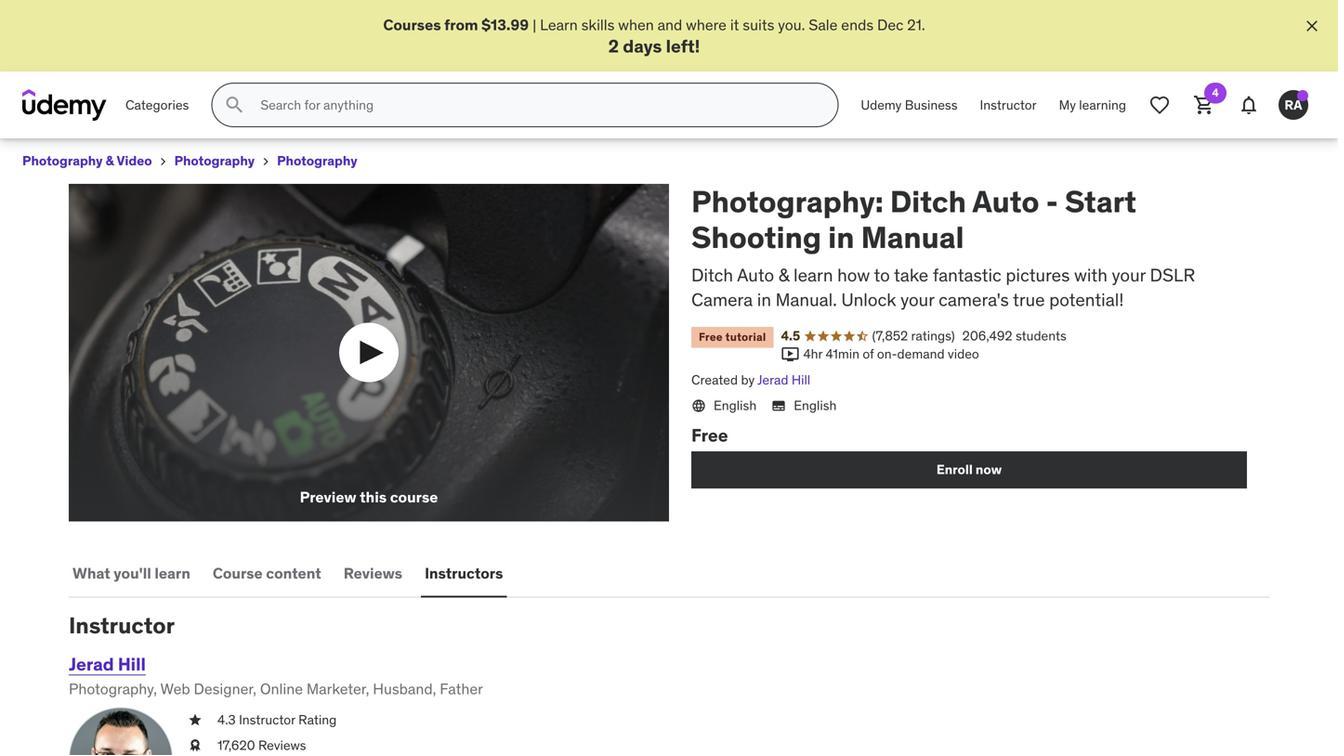 Task type: locate. For each thing, give the bounding box(es) containing it.
4
[[1212, 86, 1219, 100]]

take
[[894, 264, 929, 286]]

1 vertical spatial reviews
[[258, 737, 306, 754]]

2 horizontal spatial instructor
[[980, 97, 1037, 113]]

english down by
[[714, 397, 757, 414]]

camera's
[[939, 288, 1009, 311]]

photography & video
[[22, 153, 152, 169]]

learn inside photography: ditch auto - start shooting in manual ditch auto & learn how to take fantastic pictures with your dslr camera in manual. unlock your camera's true potential!
[[794, 264, 833, 286]]

pictures
[[1006, 264, 1070, 286]]

english
[[714, 397, 757, 414], [794, 397, 837, 414]]

enroll now
[[937, 461, 1002, 478]]

learn
[[794, 264, 833, 286], [155, 564, 190, 583]]

1 horizontal spatial reviews
[[344, 564, 403, 583]]

0 horizontal spatial jerad
[[69, 654, 114, 676]]

ra
[[1285, 96, 1303, 113]]

|
[[533, 15, 537, 34]]

hill down small image
[[792, 372, 811, 389]]

4.3
[[217, 712, 236, 729]]

in up tutorial at the top right
[[757, 288, 771, 311]]

web
[[160, 680, 190, 699]]

1 horizontal spatial english
[[794, 397, 837, 414]]

jerad up photography,
[[69, 654, 114, 676]]

instructor
[[980, 97, 1037, 113], [69, 612, 175, 640], [239, 712, 295, 729]]

0 horizontal spatial jerad hill link
[[69, 654, 146, 676]]

2 vertical spatial instructor
[[239, 712, 295, 729]]

it
[[730, 15, 739, 34]]

1 vertical spatial jerad
[[69, 654, 114, 676]]

english right closed captions "image"
[[794, 397, 837, 414]]

course
[[213, 564, 263, 583]]

free for free
[[691, 424, 728, 446]]

0 horizontal spatial photography link
[[174, 150, 255, 173]]

0 vertical spatial instructor
[[980, 97, 1037, 113]]

2 horizontal spatial xsmall image
[[258, 154, 273, 169]]

photography:
[[691, 183, 884, 220]]

0 vertical spatial &
[[106, 153, 114, 169]]

& left the 'video'
[[106, 153, 114, 169]]

you'll
[[114, 564, 151, 583]]

with
[[1074, 264, 1108, 286]]

ditch
[[890, 183, 966, 220], [691, 264, 733, 286]]

hill inside "jerad hill photography, web designer, online marketer, husband, father"
[[118, 654, 146, 676]]

1 horizontal spatial &
[[779, 264, 789, 286]]

2 photography from the left
[[174, 153, 255, 169]]

&
[[106, 153, 114, 169], [779, 264, 789, 286]]

1 horizontal spatial jerad
[[758, 372, 789, 389]]

categories
[[125, 97, 189, 113]]

1 vertical spatial jerad hill link
[[69, 654, 146, 676]]

start
[[1065, 183, 1137, 220]]

1 horizontal spatial jerad hill link
[[758, 372, 811, 389]]

0 horizontal spatial your
[[901, 288, 935, 311]]

0 horizontal spatial hill
[[118, 654, 146, 676]]

1 vertical spatial auto
[[737, 264, 774, 286]]

ra link
[[1271, 83, 1316, 128]]

hill up photography,
[[118, 654, 146, 676]]

0 horizontal spatial photography
[[22, 153, 103, 169]]

photography link
[[174, 150, 255, 173], [277, 150, 357, 173]]

1 vertical spatial learn
[[155, 564, 190, 583]]

0 horizontal spatial ditch
[[691, 264, 733, 286]]

0 horizontal spatial reviews
[[258, 737, 306, 754]]

ditch up camera
[[691, 264, 733, 286]]

reviews down "4.3 instructor rating"
[[258, 737, 306, 754]]

jerad hill link down small image
[[758, 372, 811, 389]]

dslr
[[1150, 264, 1195, 286]]

shooting
[[691, 219, 822, 256]]

jerad right by
[[758, 372, 789, 389]]

instructors button
[[421, 551, 507, 596]]

reviews
[[344, 564, 403, 583], [258, 737, 306, 754]]

photography & video link
[[22, 150, 152, 173]]

2 horizontal spatial photography
[[277, 153, 357, 169]]

jerad hill link up photography,
[[69, 654, 146, 676]]

1 photography link from the left
[[174, 150, 255, 173]]

3 photography from the left
[[277, 153, 357, 169]]

shopping cart with 4 items image
[[1193, 94, 1216, 116]]

0 horizontal spatial xsmall image
[[156, 154, 171, 169]]

rating
[[299, 712, 337, 729]]

jerad
[[758, 372, 789, 389], [69, 654, 114, 676]]

& up manual.
[[779, 264, 789, 286]]

free left tutorial at the top right
[[699, 330, 723, 344]]

camera
[[691, 288, 753, 311]]

0 vertical spatial free
[[699, 330, 723, 344]]

2 english from the left
[[794, 397, 837, 414]]

auto
[[972, 183, 1040, 220], [737, 264, 774, 286]]

what
[[72, 564, 110, 583]]

photography,
[[69, 680, 157, 699]]

2
[[608, 35, 619, 57]]

0 vertical spatial learn
[[794, 264, 833, 286]]

this
[[360, 488, 387, 507]]

0 horizontal spatial english
[[714, 397, 757, 414]]

your right with
[[1112, 264, 1146, 286]]

0 horizontal spatial instructor
[[69, 612, 175, 640]]

marketer,
[[307, 680, 369, 699]]

of
[[863, 346, 874, 363]]

submit search image
[[223, 94, 246, 116]]

1 vertical spatial &
[[779, 264, 789, 286]]

suits
[[743, 15, 775, 34]]

xsmall image
[[188, 711, 203, 730]]

when
[[618, 15, 654, 34]]

free
[[699, 330, 723, 344], [691, 424, 728, 446]]

0 vertical spatial in
[[828, 219, 855, 256]]

21.
[[907, 15, 925, 34]]

1 vertical spatial in
[[757, 288, 771, 311]]

auto down shooting
[[737, 264, 774, 286]]

1 horizontal spatial learn
[[794, 264, 833, 286]]

reviews down this
[[344, 564, 403, 583]]

xsmall image
[[156, 154, 171, 169], [258, 154, 273, 169], [188, 737, 203, 755]]

my
[[1059, 97, 1076, 113]]

free down course language 'icon'
[[691, 424, 728, 446]]

0 horizontal spatial learn
[[155, 564, 190, 583]]

1 vertical spatial hill
[[118, 654, 146, 676]]

4.3 instructor rating
[[217, 712, 337, 729]]

0 horizontal spatial auto
[[737, 264, 774, 286]]

what you'll learn
[[72, 564, 190, 583]]

0 vertical spatial hill
[[792, 372, 811, 389]]

1 horizontal spatial photography
[[174, 153, 255, 169]]

wishlist image
[[1149, 94, 1171, 116]]

instructor left my
[[980, 97, 1037, 113]]

in up how
[[828, 219, 855, 256]]

video
[[117, 153, 152, 169]]

photography
[[22, 153, 103, 169], [174, 153, 255, 169], [277, 153, 357, 169]]

enroll
[[937, 461, 973, 478]]

learn right you'll
[[155, 564, 190, 583]]

by
[[741, 372, 755, 389]]

ditch up the take
[[890, 183, 966, 220]]

1 vertical spatial your
[[901, 288, 935, 311]]

video
[[948, 346, 979, 363]]

what you'll learn button
[[69, 551, 194, 596]]

1 vertical spatial free
[[691, 424, 728, 446]]

0 vertical spatial auto
[[972, 183, 1040, 220]]

17,620 reviews
[[217, 737, 306, 754]]

0 vertical spatial ditch
[[890, 183, 966, 220]]

1 horizontal spatial photography link
[[277, 150, 357, 173]]

ends
[[841, 15, 874, 34]]

auto left -
[[972, 183, 1040, 220]]

true
[[1013, 288, 1045, 311]]

closed captions image
[[772, 399, 786, 414]]

jerad hill photography, web designer, online marketer, husband, father
[[69, 654, 483, 699]]

how
[[837, 264, 870, 286]]

preview this course button
[[69, 184, 669, 522]]

0 vertical spatial reviews
[[344, 564, 403, 583]]

instructor down what you'll learn button
[[69, 612, 175, 640]]

small image
[[781, 345, 800, 364]]

1 horizontal spatial instructor
[[239, 712, 295, 729]]

from
[[444, 15, 478, 34]]

17,620
[[217, 737, 255, 754]]

0 vertical spatial jerad
[[758, 372, 789, 389]]

and
[[658, 15, 682, 34]]

your down the take
[[901, 288, 935, 311]]

left!
[[666, 35, 700, 57]]

1 horizontal spatial in
[[828, 219, 855, 256]]

udemy image
[[22, 89, 107, 121]]

0 vertical spatial your
[[1112, 264, 1146, 286]]

instructor up 17,620 reviews
[[239, 712, 295, 729]]

learn up manual.
[[794, 264, 833, 286]]



Task type: describe. For each thing, give the bounding box(es) containing it.
206,492
[[963, 328, 1013, 344]]

learn
[[540, 15, 578, 34]]

udemy business link
[[850, 83, 969, 128]]

father
[[440, 680, 483, 699]]

course
[[390, 488, 438, 507]]

content
[[266, 564, 321, 583]]

2 photography link from the left
[[277, 150, 357, 173]]

unlock
[[841, 288, 896, 311]]

preview this course
[[300, 488, 438, 507]]

jerad inside "jerad hill photography, web designer, online marketer, husband, father"
[[69, 654, 114, 676]]

students
[[1016, 328, 1067, 344]]

demand
[[897, 346, 945, 363]]

preview
[[300, 488, 356, 507]]

designer,
[[194, 680, 257, 699]]

online
[[260, 680, 303, 699]]

courses
[[383, 15, 441, 34]]

206,492 students
[[963, 328, 1067, 344]]

instructors
[[425, 564, 503, 583]]

on-
[[877, 346, 897, 363]]

skills
[[581, 15, 615, 34]]

created by jerad hill
[[691, 372, 811, 389]]

photography: ditch auto - start shooting in manual ditch auto & learn how to take fantastic pictures with your dslr camera in manual. unlock your camera's true potential!
[[691, 183, 1195, 311]]

course content button
[[209, 551, 325, 596]]

-
[[1046, 183, 1059, 220]]

(7,852 ratings)
[[872, 328, 955, 344]]

learn inside button
[[155, 564, 190, 583]]

1 english from the left
[[714, 397, 757, 414]]

udemy
[[861, 97, 902, 113]]

my learning link
[[1048, 83, 1138, 128]]

4.5
[[781, 328, 800, 344]]

course language image
[[691, 399, 706, 414]]

reviews inside button
[[344, 564, 403, 583]]

1 horizontal spatial xsmall image
[[188, 737, 203, 755]]

reviews button
[[340, 551, 406, 596]]

sale
[[809, 15, 838, 34]]

created
[[691, 372, 738, 389]]

4hr 41min of on-demand video
[[803, 346, 979, 363]]

my learning
[[1059, 97, 1126, 113]]

categories button
[[114, 83, 200, 128]]

& inside photography: ditch auto - start shooting in manual ditch auto & learn how to take fantastic pictures with your dslr camera in manual. unlock your camera's true potential!
[[779, 264, 789, 286]]

potential!
[[1049, 288, 1124, 311]]

you have alerts image
[[1297, 90, 1309, 101]]

4hr
[[803, 346, 823, 363]]

courses from $13.99 | learn skills when and where it suits you. sale ends dec 21. 2 days left!
[[383, 15, 925, 57]]

where
[[686, 15, 727, 34]]

Search for anything text field
[[257, 89, 815, 121]]

$13.99
[[482, 15, 529, 34]]

4 link
[[1182, 83, 1227, 128]]

(7,852
[[872, 328, 908, 344]]

1 horizontal spatial hill
[[792, 372, 811, 389]]

free tutorial
[[699, 330, 766, 344]]

enroll now button
[[691, 451, 1247, 489]]

now
[[976, 461, 1002, 478]]

notifications image
[[1238, 94, 1260, 116]]

1 vertical spatial instructor
[[69, 612, 175, 640]]

1 photography from the left
[[22, 153, 103, 169]]

1 vertical spatial ditch
[[691, 264, 733, 286]]

close image
[[1303, 17, 1322, 35]]

days
[[623, 35, 662, 57]]

41min
[[826, 346, 860, 363]]

1 horizontal spatial auto
[[972, 183, 1040, 220]]

instructor link
[[969, 83, 1048, 128]]

fantastic
[[933, 264, 1002, 286]]

1 horizontal spatial ditch
[[890, 183, 966, 220]]

free for free tutorial
[[699, 330, 723, 344]]

udemy business
[[861, 97, 958, 113]]

0 vertical spatial jerad hill link
[[758, 372, 811, 389]]

manual.
[[776, 288, 837, 311]]

0 horizontal spatial in
[[757, 288, 771, 311]]

1 horizontal spatial your
[[1112, 264, 1146, 286]]

you.
[[778, 15, 805, 34]]

to
[[874, 264, 890, 286]]

dec
[[877, 15, 904, 34]]

husband,
[[373, 680, 436, 699]]

tutorial
[[726, 330, 766, 344]]

manual
[[861, 219, 964, 256]]

ratings)
[[911, 328, 955, 344]]

learning
[[1079, 97, 1126, 113]]

business
[[905, 97, 958, 113]]

0 horizontal spatial &
[[106, 153, 114, 169]]

course content
[[213, 564, 321, 583]]



Task type: vqa. For each thing, say whether or not it's contained in the screenshot.
Business Analytics & Intelligence Button
no



